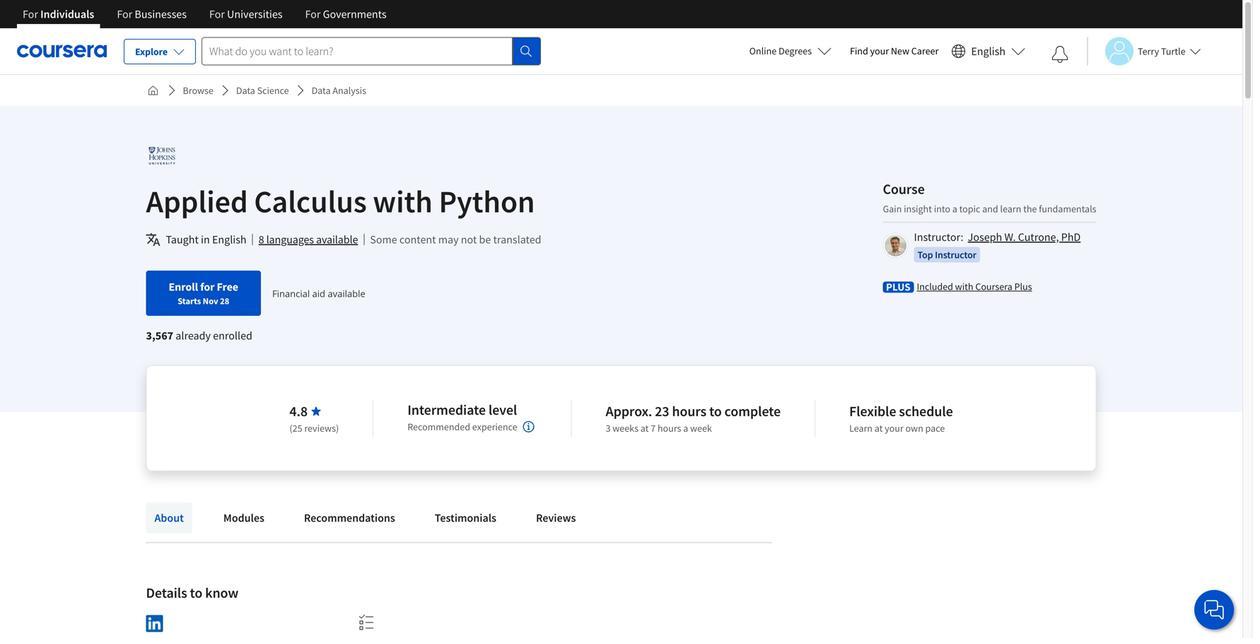 Task type: locate. For each thing, give the bounding box(es) containing it.
joseph w. cutrone, phd image
[[885, 235, 906, 256]]

science
[[257, 84, 289, 97]]

intermediate level
[[408, 401, 517, 419]]

0 horizontal spatial to
[[190, 585, 202, 602]]

recommendations
[[304, 511, 395, 526]]

for left businesses
[[117, 7, 132, 21]]

included
[[917, 280, 953, 293]]

coursera image
[[17, 40, 107, 62]]

nov
[[203, 296, 218, 307]]

modules link
[[215, 503, 273, 534]]

insight
[[904, 203, 932, 215]]

0 horizontal spatial a
[[683, 422, 688, 435]]

0 vertical spatial a
[[953, 203, 958, 215]]

23
[[655, 403, 669, 421]]

already
[[176, 329, 211, 343]]

for left governments
[[305, 7, 321, 21]]

a
[[953, 203, 958, 215], [683, 422, 688, 435]]

career
[[912, 45, 939, 57]]

modules
[[223, 511, 264, 526]]

weeks
[[613, 422, 639, 435]]

1 vertical spatial available
[[328, 287, 366, 300]]

coursera
[[976, 280, 1013, 293]]

english
[[971, 44, 1006, 58], [212, 233, 247, 247]]

show notifications image
[[1052, 46, 1069, 63]]

your left own
[[885, 422, 904, 435]]

0 vertical spatial english
[[971, 44, 1006, 58]]

financial
[[272, 287, 310, 300]]

0 horizontal spatial at
[[641, 422, 649, 435]]

for for governments
[[305, 7, 321, 21]]

available down applied calculus with python
[[316, 233, 358, 247]]

for left universities
[[209, 7, 225, 21]]

applied
[[146, 182, 248, 221]]

with up content
[[373, 182, 433, 221]]

enroll
[[169, 280, 198, 294]]

flexible
[[850, 403, 897, 421]]

english right the in
[[212, 233, 247, 247]]

online degrees
[[750, 45, 812, 57]]

joseph w. cutrone, phd link
[[968, 230, 1081, 244]]

at
[[641, 422, 649, 435], [875, 422, 883, 435]]

2 at from the left
[[875, 422, 883, 435]]

available for 8 languages available
[[316, 233, 358, 247]]

your right "find"
[[870, 45, 889, 57]]

english button
[[946, 28, 1031, 74]]

details
[[146, 585, 187, 602]]

new
[[891, 45, 910, 57]]

with
[[373, 182, 433, 221], [955, 280, 974, 293]]

to up week
[[709, 403, 722, 421]]

applied calculus with python
[[146, 182, 535, 221]]

0 vertical spatial to
[[709, 403, 722, 421]]

data
[[236, 84, 255, 97], [312, 84, 331, 97]]

at left 7
[[641, 422, 649, 435]]

some content may not be translated
[[370, 233, 542, 247]]

instructor: joseph w. cutrone, phd top instructor
[[914, 230, 1081, 261]]

8 languages available
[[259, 233, 358, 247]]

hours
[[672, 403, 707, 421], [658, 422, 681, 435]]

1 horizontal spatial to
[[709, 403, 722, 421]]

hours right 7
[[658, 422, 681, 435]]

calculus
[[254, 182, 367, 221]]

find your new career link
[[843, 42, 946, 60]]

2 data from the left
[[312, 84, 331, 97]]

to inside approx. 23 hours to complete 3 weeks at 7 hours a week
[[709, 403, 722, 421]]

1 vertical spatial your
[[885, 422, 904, 435]]

(25
[[290, 422, 302, 435]]

1 horizontal spatial data
[[312, 84, 331, 97]]

english right career
[[971, 44, 1006, 58]]

testimonials link
[[426, 503, 505, 534]]

turtle
[[1161, 45, 1186, 58]]

coursera plus image
[[883, 282, 914, 293]]

1 at from the left
[[641, 422, 649, 435]]

find
[[850, 45, 868, 57]]

for universities
[[209, 7, 283, 21]]

level
[[489, 401, 517, 419]]

a right into
[[953, 203, 958, 215]]

1 vertical spatial a
[[683, 422, 688, 435]]

1 horizontal spatial english
[[971, 44, 1006, 58]]

data left science
[[236, 84, 255, 97]]

know
[[205, 585, 239, 602]]

0 vertical spatial with
[[373, 182, 433, 221]]

may
[[438, 233, 459, 247]]

fundamentals
[[1039, 203, 1097, 215]]

the
[[1024, 203, 1037, 215]]

0 vertical spatial available
[[316, 233, 358, 247]]

taught in english
[[166, 233, 247, 247]]

individuals
[[40, 7, 94, 21]]

python
[[439, 182, 535, 221]]

to left know
[[190, 585, 202, 602]]

governments
[[323, 7, 387, 21]]

0 vertical spatial your
[[870, 45, 889, 57]]

2 for from the left
[[117, 7, 132, 21]]

0 horizontal spatial english
[[212, 233, 247, 247]]

a left week
[[683, 422, 688, 435]]

your inside flexible schedule learn at your own pace
[[885, 422, 904, 435]]

0 horizontal spatial with
[[373, 182, 433, 221]]

at right learn
[[875, 422, 883, 435]]

a inside 'course gain insight into a topic and learn the fundamentals'
[[953, 203, 958, 215]]

banner navigation
[[11, 0, 398, 39]]

hours up week
[[672, 403, 707, 421]]

with right included
[[955, 280, 974, 293]]

1 horizontal spatial a
[[953, 203, 958, 215]]

browse
[[183, 84, 214, 97]]

course gain insight into a topic and learn the fundamentals
[[883, 180, 1097, 215]]

top
[[918, 249, 933, 261]]

to
[[709, 403, 722, 421], [190, 585, 202, 602]]

1 data from the left
[[236, 84, 255, 97]]

data analysis link
[[306, 78, 372, 103]]

free
[[217, 280, 238, 294]]

reviews link
[[528, 503, 585, 534]]

pace
[[926, 422, 945, 435]]

1 vertical spatial hours
[[658, 422, 681, 435]]

available right aid
[[328, 287, 366, 300]]

1 horizontal spatial at
[[875, 422, 883, 435]]

chat with us image
[[1203, 599, 1226, 622]]

browse link
[[177, 78, 219, 103]]

degrees
[[779, 45, 812, 57]]

for left individuals
[[23, 7, 38, 21]]

3 for from the left
[[209, 7, 225, 21]]

available
[[316, 233, 358, 247], [328, 287, 366, 300]]

starts
[[178, 296, 201, 307]]

find your new career
[[850, 45, 939, 57]]

approx.
[[606, 403, 652, 421]]

available inside button
[[316, 233, 358, 247]]

recommended
[[408, 421, 470, 434]]

for for individuals
[[23, 7, 38, 21]]

recommendations link
[[296, 503, 404, 534]]

your inside 'link'
[[870, 45, 889, 57]]

0 vertical spatial hours
[[672, 403, 707, 421]]

None search field
[[202, 37, 541, 65]]

week
[[690, 422, 712, 435]]

4 for from the left
[[305, 7, 321, 21]]

at inside flexible schedule learn at your own pace
[[875, 422, 883, 435]]

1 horizontal spatial with
[[955, 280, 974, 293]]

1 for from the left
[[23, 7, 38, 21]]

your
[[870, 45, 889, 57], [885, 422, 904, 435]]

data left analysis
[[312, 84, 331, 97]]

online degrees button
[[738, 35, 843, 66]]

0 horizontal spatial data
[[236, 84, 255, 97]]

own
[[906, 422, 924, 435]]



Task type: vqa. For each thing, say whether or not it's contained in the screenshot.
in
yes



Task type: describe. For each thing, give the bounding box(es) containing it.
gain
[[883, 203, 902, 215]]

1 vertical spatial to
[[190, 585, 202, 602]]

3,567 already enrolled
[[146, 329, 252, 343]]

recommended experience
[[408, 421, 517, 434]]

terry turtle
[[1138, 45, 1186, 58]]

enroll for free starts nov 28
[[169, 280, 238, 307]]

reviews
[[536, 511, 576, 526]]

w.
[[1005, 230, 1016, 244]]

not
[[461, 233, 477, 247]]

english inside button
[[971, 44, 1006, 58]]

businesses
[[135, 7, 187, 21]]

about
[[155, 511, 184, 526]]

1 vertical spatial english
[[212, 233, 247, 247]]

included with coursera plus link
[[917, 280, 1032, 294]]

financial aid available button
[[272, 287, 366, 300]]

cutrone,
[[1018, 230, 1059, 244]]

(25 reviews)
[[290, 422, 339, 435]]

instructor:
[[914, 230, 964, 244]]

universities
[[227, 7, 283, 21]]

terry
[[1138, 45, 1159, 58]]

schedule
[[899, 403, 953, 421]]

for governments
[[305, 7, 387, 21]]

about link
[[146, 503, 192, 534]]

3
[[606, 422, 611, 435]]

details to know
[[146, 585, 239, 602]]

8
[[259, 233, 264, 247]]

johns hopkins university image
[[146, 140, 178, 172]]

course
[[883, 180, 925, 198]]

translated
[[493, 233, 542, 247]]

phd
[[1062, 230, 1081, 244]]

at inside approx. 23 hours to complete 3 weeks at 7 hours a week
[[641, 422, 649, 435]]

online
[[750, 45, 777, 57]]

plus
[[1015, 280, 1032, 293]]

analysis
[[333, 84, 366, 97]]

instructor
[[935, 249, 977, 261]]

What do you want to learn? text field
[[202, 37, 513, 65]]

1 vertical spatial with
[[955, 280, 974, 293]]

home image
[[147, 85, 159, 96]]

4.8
[[290, 403, 308, 421]]

available for financial aid available
[[328, 287, 366, 300]]

experience
[[472, 421, 517, 434]]

and
[[983, 203, 999, 215]]

be
[[479, 233, 491, 247]]

topic
[[960, 203, 981, 215]]

content
[[400, 233, 436, 247]]

28
[[220, 296, 229, 307]]

terry turtle button
[[1087, 37, 1201, 65]]

information about difficulty level pre-requisites. image
[[523, 422, 534, 433]]

a inside approx. 23 hours to complete 3 weeks at 7 hours a week
[[683, 422, 688, 435]]

3,567
[[146, 329, 173, 343]]

some
[[370, 233, 397, 247]]

for for universities
[[209, 7, 225, 21]]

enrolled
[[213, 329, 252, 343]]

approx. 23 hours to complete 3 weeks at 7 hours a week
[[606, 403, 781, 435]]

learn
[[850, 422, 873, 435]]

for
[[200, 280, 215, 294]]

languages
[[266, 233, 314, 247]]

7
[[651, 422, 656, 435]]

data for data science
[[236, 84, 255, 97]]

data science link
[[230, 78, 295, 103]]

data science
[[236, 84, 289, 97]]

financial aid available
[[272, 287, 366, 300]]

explore
[[135, 45, 168, 58]]

data analysis
[[312, 84, 366, 97]]

in
[[201, 233, 210, 247]]

8 languages available button
[[259, 231, 358, 248]]

flexible schedule learn at your own pace
[[850, 403, 953, 435]]

included with coursera plus
[[917, 280, 1032, 293]]

for businesses
[[117, 7, 187, 21]]

intermediate
[[408, 401, 486, 419]]

taught
[[166, 233, 199, 247]]

for for businesses
[[117, 7, 132, 21]]

data for data analysis
[[312, 84, 331, 97]]

learn
[[1001, 203, 1022, 215]]



